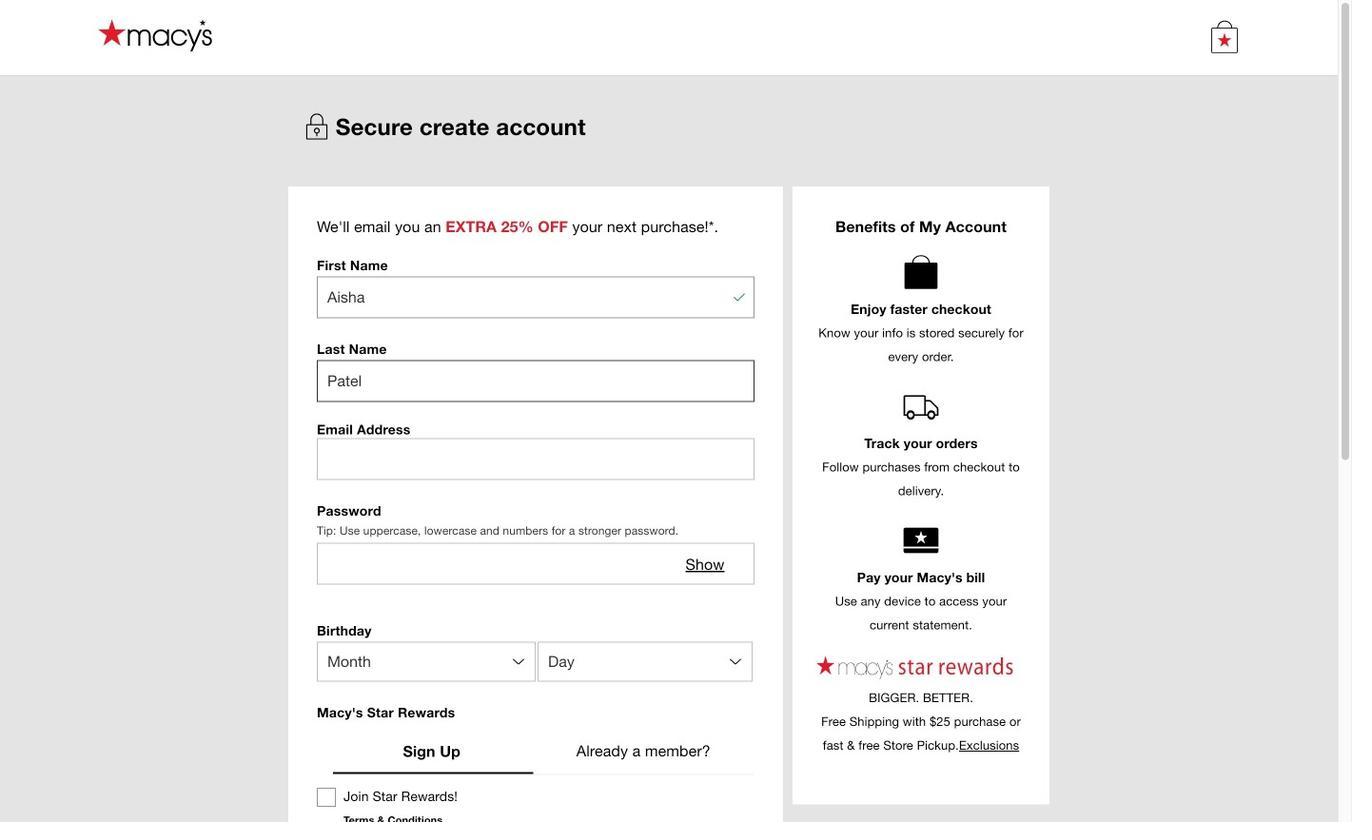 Task type: locate. For each thing, give the bounding box(es) containing it.
main content
[[288, 187, 784, 823]]

None email field
[[317, 439, 755, 480]]

None password field
[[317, 543, 755, 585]]

None text field
[[317, 277, 755, 318]]

shopping bag has 0 items image
[[1210, 18, 1240, 56]]

None checkbox
[[317, 788, 336, 807]]

None text field
[[317, 360, 755, 402]]



Task type: vqa. For each thing, say whether or not it's contained in the screenshot.
Click to clear this textbox icon
no



Task type: describe. For each thing, give the bounding box(es) containing it.
gen secure bk huge image
[[303, 112, 331, 141]]



